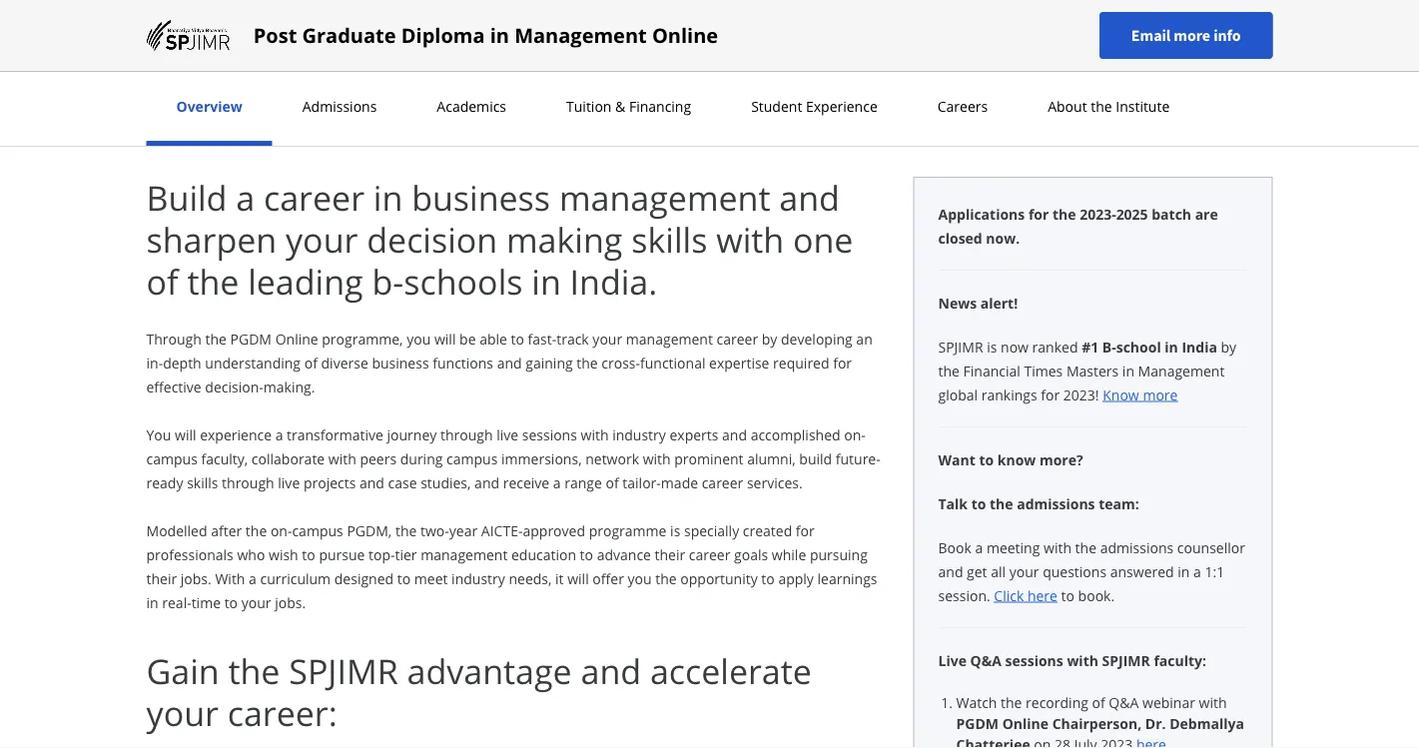 Task type: describe. For each thing, give the bounding box(es) containing it.
want to know more?
[[938, 450, 1083, 469]]

graduate
[[302, 21, 396, 49]]

in inside modelled after the on-campus pgdm, the two-year aicte-approved programme is specially created for professionals who wish to pursue top-tier management education to advance their career goals while pursuing their jobs.  with a curriculum designed to meet industry needs, it will offer you the opportunity to apply learnings in real-time to your jobs.
[[146, 593, 158, 612]]

tuition
[[566, 97, 612, 116]]

with inside book a meeting with the admissions counsellor and get all your questions answered in a 1:1 session.
[[1044, 538, 1072, 557]]

an
[[856, 329, 873, 348]]

overview
[[176, 97, 242, 116]]

core
[[639, 9, 664, 27]]

batch
[[1152, 204, 1191, 223]]

1 horizontal spatial live
[[496, 425, 518, 444]]

1 horizontal spatial online
[[652, 21, 718, 49]]

know
[[997, 450, 1036, 469]]

book a meeting with the admissions counsellor and get all your questions answered in a 1:1 session.
[[938, 538, 1245, 605]]

admissions link
[[296, 97, 383, 116]]

programme
[[589, 521, 667, 540]]

campus inside modelled after the on-campus pgdm, the two-year aicte-approved programme is specially created for professionals who wish to pursue top-tier management education to advance their career goals while pursuing their jobs.  with a curriculum designed to meet industry needs, it will offer you the opportunity to apply learnings in real-time to your jobs.
[[292, 521, 343, 540]]

and inside "gain the spjimr advantage and accelerate your career:"
[[581, 648, 641, 694]]

as-
[[422, 9, 440, 27]]

s.p. jain institute of management and research image
[[146, 19, 229, 51]]

functional
[[640, 353, 706, 372]]

click here link
[[994, 586, 1058, 605]]

on- inside you will experience a transformative journey through live sessions with industry experts and accomplished on- campus faculty, collaborate with peers during campus immersions, network with prominent alumni, build future- ready skills through live projects and case studies, and receive a range of tailor-made career services.
[[844, 425, 866, 444]]

upon
[[171, 37, 203, 55]]

and down peers
[[359, 473, 384, 492]]

on- inside modelled after the on-campus pgdm, the two-year aicte-approved programme is specially created for professionals who wish to pursue top-tier management education to advance their career goals while pursuing their jobs.  with a curriculum designed to meet industry needs, it will offer you the opportunity to apply learnings in real-time to your jobs.
[[271, 521, 292, 540]]

a up collaborate
[[275, 425, 283, 444]]

live
[[938, 651, 967, 670]]

you will experience a transformative journey through live sessions with industry experts and accomplished on- campus faculty, collaborate with peers during campus immersions, network with prominent alumni, build future- ready skills through live projects and case studies, and receive a range of tailor-made career services.
[[146, 425, 881, 492]]

aicte-
[[481, 521, 523, 540]]

1 horizontal spatial through
[[440, 425, 493, 444]]

case
[[388, 473, 417, 492]]

the inside by the financial times masters in management global rankings for 2023!
[[938, 361, 960, 380]]

with inside 'watch the recording of q&a webinar with pgdm online chairperson, dr. debmallya chatterjee'
[[1199, 693, 1227, 712]]

of inside upon successful completion of academic requirements
[[171, 57, 183, 75]]

and inside book a meeting with the admissions counsellor and get all your questions answered in a 1:1 session.
[[938, 562, 963, 581]]

diverse
[[321, 353, 368, 372]]

talk to the admissions team:
[[938, 494, 1139, 513]]

know more
[[1103, 385, 1178, 404]]

spjimr up financial
[[938, 337, 983, 356]]

in up b-
[[373, 174, 403, 221]]

requirements
[[245, 57, 324, 75]]

tier
[[395, 545, 417, 564]]

to right wish
[[302, 545, 315, 564]]

answered
[[1110, 562, 1174, 581]]

the down want to know more?
[[990, 494, 1013, 513]]

experts inside by core spjimr faculty and industry experts
[[673, 29, 716, 47]]

about the institute link
[[1042, 97, 1176, 116]]

spjimr inside "gain the spjimr advantage and accelerate your career:"
[[289, 648, 398, 694]]

by inside by the financial times masters in management global rankings for 2023!
[[1221, 337, 1237, 356]]

made
[[661, 473, 698, 492]]

chairperson,
[[1052, 714, 1142, 733]]

to inside through the pgdm online programme, you will be able to fast-track your management career by developing an in-depth understanding of diverse business functions and gaining the cross-functional expertise required for effective decision-making.
[[511, 329, 524, 348]]

the down track
[[577, 353, 598, 372]]

email more info
[[1131, 25, 1241, 45]]

it
[[555, 569, 564, 588]]

0 horizontal spatial their
[[146, 569, 177, 588]]

advance
[[597, 545, 651, 564]]

understanding
[[205, 353, 301, 372]]

finance
[[397, 49, 440, 67]]

your inside modelled after the on-campus pgdm, the two-year aicte-approved programme is specially created for professionals who wish to pursue top-tier management education to advance their career goals while pursuing their jobs.  with a curriculum designed to meet industry needs, it will offer you the opportunity to apply learnings in real-time to your jobs.
[[241, 593, 271, 612]]

webinar
[[1142, 693, 1195, 712]]

and inside by core spjimr faculty and industry experts
[[754, 9, 777, 27]]

top-
[[369, 545, 395, 564]]

2023-
[[1080, 204, 1116, 223]]

after
[[211, 521, 242, 540]]

email
[[1131, 25, 1171, 45]]

academics link
[[431, 97, 512, 116]]

meeting
[[987, 538, 1040, 557]]

about the institute
[[1048, 97, 1170, 116]]

in left better
[[490, 21, 509, 49]]

live q&a sessions with spjimr faculty:
[[938, 651, 1206, 670]]

able
[[480, 329, 507, 348]]

to down the "tier"
[[397, 569, 411, 588]]

1 horizontal spatial is
[[987, 337, 997, 356]]

list item containing watch the recording of q&a webinar with
[[956, 692, 1248, 748]]

post
[[253, 21, 297, 49]]

wish
[[269, 545, 298, 564]]

global
[[938, 385, 978, 404]]

effective
[[146, 377, 201, 396]]

the inside applications for the 2023-2025 batch are closed now.
[[1053, 204, 1076, 223]]

the right about in the right of the page
[[1091, 97, 1112, 116]]

academic
[[186, 57, 242, 75]]

be
[[459, 329, 476, 348]]

b-
[[372, 258, 404, 305]]

india
[[1182, 337, 1217, 356]]

curriculum
[[260, 569, 331, 588]]

a up get
[[975, 538, 983, 557]]

accomplished
[[751, 425, 841, 444]]

of inside through the pgdm online programme, you will be able to fast-track your management career by developing an in-depth understanding of diverse business functions and gaining the cross-functional expertise required for effective decision-making.
[[304, 353, 317, 372]]

b-
[[1102, 337, 1116, 356]]

spjimr left faculty:
[[1102, 651, 1150, 670]]

management inside build a career in business management and sharpen your decision making skills with one of the leading b-schools in india.
[[559, 174, 770, 221]]

closed
[[938, 228, 982, 247]]

will inside through the pgdm online programme, you will be able to fast-track your management career by developing an in-depth understanding of diverse business functions and gaining the cross-functional expertise required for effective decision-making.
[[434, 329, 456, 348]]

click here to book.
[[994, 586, 1115, 605]]

modelled
[[146, 521, 207, 540]]

management inside through the pgdm online programme, you will be able to fast-track your management career by developing an in-depth understanding of diverse business functions and gaining the cross-functional expertise required for effective decision-making.
[[626, 329, 713, 348]]

careers
[[938, 97, 988, 116]]

tuition & financing link
[[560, 97, 697, 116]]

goals
[[734, 545, 768, 564]]

will inside you will experience a transformative journey through live sessions with industry experts and accomplished on- campus faculty, collaborate with peers during campus immersions, network with prominent alumni, build future- ready skills through live projects and case studies, and receive a range of tailor-made career services.
[[175, 425, 196, 444]]

of inside build a career in business management and sharpen your decision making skills with one of the leading b-schools in india.
[[146, 258, 178, 305]]

your inside through the pgdm online programme, you will be able to fast-track your management career by developing an in-depth understanding of diverse business functions and gaining the cross-functional expertise required for effective decision-making.
[[593, 329, 622, 348]]

you inside through the pgdm online programme, you will be able to fast-track your management career by developing an in-depth understanding of diverse business functions and gaining the cross-functional expertise required for effective decision-making.
[[407, 329, 431, 348]]

pursuing
[[810, 545, 868, 564]]

masters
[[1067, 361, 1119, 380]]

gain the spjimr advantage and accelerate your career:
[[146, 648, 812, 736]]

education inside pay-as-you-learn: make termly payments to better finance your education
[[472, 49, 531, 67]]

with up network
[[581, 425, 609, 444]]

rankings
[[981, 385, 1037, 404]]

peers
[[360, 449, 397, 468]]

experience
[[200, 425, 272, 444]]

with up "tailor-"
[[643, 449, 671, 468]]

and inside build a career in business management and sharpen your decision making skills with one of the leading b-schools in india.
[[779, 174, 840, 221]]

careers link
[[932, 97, 994, 116]]

click
[[994, 586, 1024, 605]]

career inside modelled after the on-campus pgdm, the two-year aicte-approved programme is specially created for professionals who wish to pursue top-tier management education to advance their career goals while pursuing their jobs.  with a curriculum designed to meet industry needs, it will offer you the opportunity to apply learnings in real-time to your jobs.
[[689, 545, 730, 564]]

the up the "tier"
[[395, 521, 417, 540]]

and inside by alumni and industry professionals
[[1133, 9, 1156, 27]]

admissions
[[302, 97, 377, 116]]

projects
[[303, 473, 356, 492]]

experts inside you will experience a transformative journey through live sessions with industry experts and accomplished on- campus faculty, collaborate with peers during campus immersions, network with prominent alumni, build future- ready skills through live projects and case studies, and receive a range of tailor-made career services.
[[670, 425, 718, 444]]

1 horizontal spatial sessions
[[1005, 651, 1063, 670]]

faculty
[[712, 9, 751, 27]]

learn:
[[466, 9, 499, 27]]

will inside modelled after the on-campus pgdm, the two-year aicte-approved programme is specially created for professionals who wish to pursue top-tier management education to advance their career goals while pursuing their jobs.  with a curriculum designed to meet industry needs, it will offer you the opportunity to apply learnings in real-time to your jobs.
[[567, 569, 589, 588]]

industry inside by alumni and industry professionals
[[1158, 9, 1207, 27]]

through the pgdm online programme, you will be able to fast-track your management career by developing an in-depth understanding of diverse business functions and gaining the cross-functional expertise required for effective decision-making.
[[146, 329, 873, 396]]

management inside modelled after the on-campus pgdm, the two-year aicte-approved programme is specially created for professionals who wish to pursue top-tier management education to advance their career goals while pursuing their jobs.  with a curriculum designed to meet industry needs, it will offer you the opportunity to apply learnings in real-time to your jobs.
[[421, 545, 508, 564]]

are
[[1195, 204, 1218, 223]]

industry inside by core spjimr faculty and industry experts
[[622, 29, 670, 47]]

the up who
[[246, 521, 267, 540]]

by alumni and industry professionals
[[1072, 9, 1207, 47]]

book.
[[1078, 586, 1115, 605]]

year
[[449, 521, 478, 540]]

needs,
[[509, 569, 552, 588]]

dr.
[[1145, 714, 1166, 733]]

career inside through the pgdm online programme, you will be able to fast-track your management career by developing an in-depth understanding of diverse business functions and gaining the cross-functional expertise required for effective decision-making.
[[717, 329, 758, 348]]

business inside through the pgdm online programme, you will be able to fast-track your management career by developing an in-depth understanding of diverse business functions and gaining the cross-functional expertise required for effective decision-making.
[[372, 353, 429, 372]]

advantage
[[407, 648, 572, 694]]

modelled after the on-campus pgdm, the two-year aicte-approved programme is specially created for professionals who wish to pursue top-tier management education to advance their career goals while pursuing their jobs.  with a curriculum designed to meet industry needs, it will offer you the opportunity to apply learnings in real-time to your jobs.
[[146, 521, 877, 612]]

ranked
[[1032, 337, 1078, 356]]

a inside modelled after the on-campus pgdm, the two-year aicte-approved programme is specially created for professionals who wish to pursue top-tier management education to advance their career goals while pursuing their jobs.  with a curriculum designed to meet industry needs, it will offer you the opportunity to apply learnings in real-time to your jobs.
[[249, 569, 257, 588]]

0 vertical spatial management
[[514, 21, 647, 49]]

immersions,
[[501, 449, 582, 468]]

online inside 'watch the recording of q&a webinar with pgdm online chairperson, dr. debmallya chatterjee'
[[1002, 714, 1049, 733]]

india.
[[570, 258, 657, 305]]

get
[[967, 562, 987, 581]]

in-
[[146, 353, 163, 372]]



Task type: vqa. For each thing, say whether or not it's contained in the screenshot.
left the Network
no



Task type: locate. For each thing, give the bounding box(es) containing it.
and down able
[[497, 353, 522, 372]]

0 horizontal spatial q&a
[[970, 651, 1002, 670]]

better
[[513, 29, 549, 47]]

sessions
[[522, 425, 577, 444], [1005, 651, 1063, 670]]

professionals
[[1072, 29, 1150, 47], [146, 545, 233, 564]]

1 vertical spatial more
[[1143, 385, 1178, 404]]

spjimr right core
[[667, 9, 709, 27]]

0 horizontal spatial on-
[[271, 521, 292, 540]]

a inside build a career in business management and sharpen your decision making skills with one of the leading b-schools in india.
[[236, 174, 255, 221]]

will right you
[[175, 425, 196, 444]]

know more link
[[1103, 385, 1178, 404]]

spjimr inside by core spjimr faculty and industry experts
[[667, 9, 709, 27]]

0 vertical spatial you
[[407, 329, 431, 348]]

functions
[[433, 353, 493, 372]]

the left opportunity on the bottom of page
[[655, 569, 677, 588]]

sharpen
[[146, 216, 277, 263]]

1 vertical spatial sessions
[[1005, 651, 1063, 670]]

2 vertical spatial management
[[421, 545, 508, 564]]

business down programme,
[[372, 353, 429, 372]]

of
[[171, 57, 183, 75], [146, 258, 178, 305], [304, 353, 317, 372], [606, 473, 619, 492], [1092, 693, 1105, 712]]

1 vertical spatial management
[[626, 329, 713, 348]]

0 horizontal spatial sessions
[[522, 425, 577, 444]]

2 horizontal spatial online
[[1002, 714, 1049, 733]]

2 vertical spatial online
[[1002, 714, 1049, 733]]

online inside through the pgdm online programme, you will be able to fast-track your management career by developing an in-depth understanding of diverse business functions and gaining the cross-functional expertise required for effective decision-making.
[[275, 329, 318, 348]]

and down offer
[[581, 648, 641, 694]]

jobs.
[[181, 569, 211, 588], [275, 593, 306, 612]]

professionals inside modelled after the on-campus pgdm, the two-year aicte-approved programme is specially created for professionals who wish to pursue top-tier management education to advance their career goals while pursuing their jobs.  with a curriculum designed to meet industry needs, it will offer you the opportunity to apply learnings in real-time to your jobs.
[[146, 545, 233, 564]]

of up chairperson,
[[1092, 693, 1105, 712]]

management up tuition
[[514, 21, 647, 49]]

by left "alumni"
[[1072, 9, 1087, 27]]

0 horizontal spatial admissions
[[1017, 494, 1095, 513]]

jobs. up "time"
[[181, 569, 211, 588]]

financing
[[629, 97, 691, 116]]

the up through
[[187, 258, 239, 305]]

is left now
[[987, 337, 997, 356]]

post graduate diploma in management online
[[253, 21, 718, 49]]

industry
[[1158, 9, 1207, 27], [622, 29, 670, 47], [612, 425, 666, 444], [452, 569, 505, 588]]

management inside by the financial times masters in management global rankings for 2023!
[[1138, 361, 1225, 380]]

programme,
[[322, 329, 403, 348]]

to down with
[[224, 593, 238, 612]]

spjimr down "designed"
[[289, 648, 398, 694]]

and down student experience
[[779, 174, 840, 221]]

industry inside you will experience a transformative journey through live sessions with industry experts and accomplished on- campus faculty, collaborate with peers during campus immersions, network with prominent alumni, build future- ready skills through live projects and case studies, and receive a range of tailor-made career services.
[[612, 425, 666, 444]]

1 horizontal spatial professionals
[[1072, 29, 1150, 47]]

for inside by the financial times masters in management global rankings for 2023!
[[1041, 385, 1060, 404]]

0 horizontal spatial live
[[278, 473, 300, 492]]

your inside "gain the spjimr advantage and accelerate your career:"
[[146, 690, 219, 736]]

accelerate
[[650, 648, 812, 694]]

the
[[1091, 97, 1112, 116], [1053, 204, 1076, 223], [187, 258, 239, 305], [205, 329, 227, 348], [577, 353, 598, 372], [938, 361, 960, 380], [990, 494, 1013, 513], [246, 521, 267, 540], [395, 521, 417, 540], [1075, 538, 1097, 557], [655, 569, 677, 588], [228, 648, 280, 694], [1001, 693, 1022, 712]]

1 vertical spatial education
[[511, 545, 576, 564]]

and down book on the right bottom of page
[[938, 562, 963, 581]]

0 vertical spatial will
[[434, 329, 456, 348]]

1 vertical spatial through
[[222, 473, 274, 492]]

0 vertical spatial experts
[[673, 29, 716, 47]]

1:1
[[1205, 562, 1225, 581]]

you down advance
[[628, 569, 652, 588]]

management up functional
[[626, 329, 713, 348]]

admissions up answered
[[1100, 538, 1174, 557]]

the right through
[[205, 329, 227, 348]]

a right build
[[236, 174, 255, 221]]

0 horizontal spatial professionals
[[146, 545, 233, 564]]

to down questions
[[1061, 586, 1075, 605]]

required
[[773, 353, 829, 372]]

0 vertical spatial on-
[[844, 425, 866, 444]]

1 vertical spatial online
[[275, 329, 318, 348]]

1 vertical spatial jobs.
[[275, 593, 306, 612]]

0 vertical spatial professionals
[[1072, 29, 1150, 47]]

on- up wish
[[271, 521, 292, 540]]

on- up future-
[[844, 425, 866, 444]]

for down times
[[1041, 385, 1060, 404]]

career inside you will experience a transformative journey through live sessions with industry experts and accomplished on- campus faculty, collaborate with peers during campus immersions, network with prominent alumni, build future- ready skills through live projects and case studies, and receive a range of tailor-made career services.
[[702, 473, 743, 492]]

through
[[440, 425, 493, 444], [222, 473, 274, 492]]

0 vertical spatial business
[[412, 174, 550, 221]]

campus up ready
[[146, 449, 198, 468]]

1 vertical spatial management
[[1138, 361, 1225, 380]]

1 vertical spatial admissions
[[1100, 538, 1174, 557]]

info
[[1214, 25, 1241, 45]]

1 vertical spatial pgdm
[[956, 714, 999, 733]]

q&a
[[970, 651, 1002, 670], [1109, 693, 1139, 712]]

to right able
[[511, 329, 524, 348]]

debmallya
[[1170, 714, 1244, 733]]

a left 1:1
[[1193, 562, 1201, 581]]

a
[[236, 174, 255, 221], [275, 425, 283, 444], [553, 473, 561, 492], [975, 538, 983, 557], [1193, 562, 1201, 581], [249, 569, 257, 588]]

and inside through the pgdm online programme, you will be able to fast-track your management career by developing an in-depth understanding of diverse business functions and gaining the cross-functional expertise required for effective decision-making.
[[497, 353, 522, 372]]

your inside build a career in business management and sharpen your decision making skills with one of the leading b-schools in india.
[[286, 216, 358, 263]]

q&a up chairperson,
[[1109, 693, 1139, 712]]

by inside by alumni and industry professionals
[[1072, 9, 1087, 27]]

in inside book a meeting with the admissions counsellor and get all your questions answered in a 1:1 session.
[[1178, 562, 1190, 581]]

1 vertical spatial skills
[[187, 473, 218, 492]]

recording
[[1026, 693, 1088, 712]]

education down approved
[[511, 545, 576, 564]]

through up during
[[440, 425, 493, 444]]

live up immersions,
[[496, 425, 518, 444]]

0 horizontal spatial online
[[275, 329, 318, 348]]

through down faculty, on the bottom left
[[222, 473, 274, 492]]

2 horizontal spatial campus
[[446, 449, 498, 468]]

1 horizontal spatial on-
[[844, 425, 866, 444]]

with left one
[[716, 216, 784, 263]]

by left core
[[622, 9, 636, 27]]

journey
[[387, 425, 437, 444]]

to left apply on the right bottom of the page
[[761, 569, 775, 588]]

0 vertical spatial is
[[987, 337, 997, 356]]

sessions inside you will experience a transformative journey through live sessions with industry experts and accomplished on- campus faculty, collaborate with peers during campus immersions, network with prominent alumni, build future- ready skills through live projects and case studies, and receive a range of tailor-made career services.
[[522, 425, 577, 444]]

future-
[[836, 449, 881, 468]]

transformative
[[287, 425, 383, 444]]

decision
[[367, 216, 498, 263]]

1 horizontal spatial pgdm
[[956, 714, 999, 733]]

for up while
[[796, 521, 815, 540]]

2 by from the left
[[1072, 9, 1087, 27]]

you inside modelled after the on-campus pgdm, the two-year aicte-approved programme is specially created for professionals who wish to pursue top-tier management education to advance their career goals while pursuing their jobs.  with a curriculum designed to meet industry needs, it will offer you the opportunity to apply learnings in real-time to your jobs.
[[628, 569, 652, 588]]

build
[[799, 449, 832, 468]]

1 vertical spatial on-
[[271, 521, 292, 540]]

to inside pay-as-you-learn: make termly payments to better finance your education
[[498, 29, 510, 47]]

overview link
[[170, 97, 248, 116]]

0 horizontal spatial through
[[222, 473, 274, 492]]

created
[[743, 521, 792, 540]]

0 vertical spatial jobs.
[[181, 569, 211, 588]]

pgdm inside 'watch the recording of q&a webinar with pgdm online chairperson, dr. debmallya chatterjee'
[[956, 714, 999, 733]]

0 vertical spatial admissions
[[1017, 494, 1095, 513]]

is inside modelled after the on-campus pgdm, the two-year aicte-approved programme is specially created for professionals who wish to pursue top-tier management education to advance their career goals while pursuing their jobs.  with a curriculum designed to meet industry needs, it will offer you the opportunity to apply learnings in real-time to your jobs.
[[670, 521, 680, 540]]

the up global
[[938, 361, 960, 380]]

industry inside modelled after the on-campus pgdm, the two-year aicte-approved programme is specially created for professionals who wish to pursue top-tier management education to advance their career goals while pursuing their jobs.  with a curriculum designed to meet industry needs, it will offer you the opportunity to apply learnings in real-time to your jobs.
[[452, 569, 505, 588]]

1 vertical spatial their
[[146, 569, 177, 588]]

0 horizontal spatial jobs.
[[181, 569, 211, 588]]

of down network
[[606, 473, 619, 492]]

collaborate
[[252, 449, 325, 468]]

and
[[754, 9, 777, 27], [1133, 9, 1156, 27], [779, 174, 840, 221], [497, 353, 522, 372], [722, 425, 747, 444], [359, 473, 384, 492], [474, 473, 499, 492], [938, 562, 963, 581], [581, 648, 641, 694]]

talk
[[938, 494, 968, 513]]

of down upon
[[171, 57, 183, 75]]

applications for the 2023-2025 batch are closed now.
[[938, 204, 1218, 247]]

institute
[[1116, 97, 1170, 116]]

more?
[[1040, 450, 1083, 469]]

for inside through the pgdm online programme, you will be able to fast-track your management career by developing an in-depth understanding of diverse business functions and gaining the cross-functional expertise required for effective decision-making.
[[833, 353, 852, 372]]

by inside by core spjimr faculty and industry experts
[[622, 9, 636, 27]]

career down the 'prominent'
[[702, 473, 743, 492]]

more inside button
[[1174, 25, 1210, 45]]

0 horizontal spatial is
[[670, 521, 680, 540]]

you left be
[[407, 329, 431, 348]]

with up the debmallya
[[1199, 693, 1227, 712]]

more left info
[[1174, 25, 1210, 45]]

admissions
[[1017, 494, 1095, 513], [1100, 538, 1174, 557]]

business inside build a career in business management and sharpen your decision making skills with one of the leading b-schools in india.
[[412, 174, 550, 221]]

0 vertical spatial management
[[559, 174, 770, 221]]

0 horizontal spatial you
[[407, 329, 431, 348]]

0 vertical spatial education
[[472, 49, 531, 67]]

offer
[[593, 569, 624, 588]]

student experience link
[[745, 97, 884, 116]]

for down developing
[[833, 353, 852, 372]]

0 vertical spatial sessions
[[522, 425, 577, 444]]

alumni
[[1089, 9, 1130, 27]]

1 horizontal spatial will
[[434, 329, 456, 348]]

1 horizontal spatial campus
[[292, 521, 343, 540]]

the inside 'watch the recording of q&a webinar with pgdm online chairperson, dr. debmallya chatterjee'
[[1001, 693, 1022, 712]]

management down the financing
[[559, 174, 770, 221]]

industry up network
[[612, 425, 666, 444]]

developing
[[781, 329, 853, 348]]

list item
[[956, 692, 1248, 748]]

in up fast-
[[532, 258, 561, 305]]

experts down faculty
[[673, 29, 716, 47]]

0 horizontal spatial by
[[622, 9, 636, 27]]

to up offer
[[580, 545, 593, 564]]

industry right meet
[[452, 569, 505, 588]]

0 vertical spatial their
[[655, 545, 685, 564]]

1 horizontal spatial skills
[[631, 216, 707, 263]]

in inside by the financial times masters in management global rankings for 2023!
[[1122, 361, 1134, 380]]

to
[[498, 29, 510, 47], [511, 329, 524, 348], [979, 450, 994, 469], [971, 494, 986, 513], [302, 545, 315, 564], [580, 545, 593, 564], [397, 569, 411, 588], [761, 569, 775, 588], [1061, 586, 1075, 605], [224, 593, 238, 612]]

campus up studies,
[[446, 449, 498, 468]]

the right gain
[[228, 648, 280, 694]]

1 vertical spatial you
[[628, 569, 652, 588]]

for inside applications for the 2023-2025 batch are closed now.
[[1029, 204, 1049, 223]]

professionals down modelled
[[146, 545, 233, 564]]

1 vertical spatial professionals
[[146, 545, 233, 564]]

1 vertical spatial live
[[278, 473, 300, 492]]

upon successful completion of academic requirements
[[171, 37, 335, 75]]

in left india
[[1165, 337, 1178, 356]]

1 horizontal spatial by
[[1221, 337, 1237, 356]]

education down better
[[472, 49, 531, 67]]

0 vertical spatial q&a
[[970, 651, 1002, 670]]

to right talk
[[971, 494, 986, 513]]

the inside build a career in business management and sharpen your decision making skills with one of the leading b-schools in india.
[[187, 258, 239, 305]]

q&a right live
[[970, 651, 1002, 670]]

0 vertical spatial pgdm
[[230, 329, 272, 348]]

business up schools
[[412, 174, 550, 221]]

education
[[472, 49, 531, 67], [511, 545, 576, 564]]

you
[[407, 329, 431, 348], [628, 569, 652, 588]]

campus up pursue on the bottom left of page
[[292, 521, 343, 540]]

by right india
[[1221, 337, 1237, 356]]

campus
[[146, 449, 198, 468], [446, 449, 498, 468], [292, 521, 343, 540]]

0 horizontal spatial by
[[762, 329, 777, 348]]

0 vertical spatial skills
[[631, 216, 707, 263]]

ready
[[146, 473, 183, 492]]

0 vertical spatial through
[[440, 425, 493, 444]]

the inside "gain the spjimr advantage and accelerate your career:"
[[228, 648, 280, 694]]

of inside you will experience a transformative journey through live sessions with industry experts and accomplished on- campus faculty, collaborate with peers during campus immersions, network with prominent alumni, build future- ready skills through live projects and case studies, and receive a range of tailor-made career services.
[[606, 473, 619, 492]]

more right know
[[1143, 385, 1178, 404]]

will
[[434, 329, 456, 348], [175, 425, 196, 444], [567, 569, 589, 588]]

skills inside you will experience a transformative journey through live sessions with industry experts and accomplished on- campus faculty, collaborate with peers during campus immersions, network with prominent alumni, build future- ready skills through live projects and case studies, and receive a range of tailor-made career services.
[[187, 473, 218, 492]]

their
[[655, 545, 685, 564], [146, 569, 177, 588]]

by for by alumni and industry professionals
[[1072, 9, 1087, 27]]

0 vertical spatial online
[[652, 21, 718, 49]]

0 vertical spatial live
[[496, 425, 518, 444]]

1 horizontal spatial q&a
[[1109, 693, 1139, 712]]

pursue
[[319, 545, 365, 564]]

the right watch
[[1001, 693, 1022, 712]]

will right it
[[567, 569, 589, 588]]

of up making.
[[304, 353, 317, 372]]

depth
[[163, 353, 201, 372]]

with down transformative
[[328, 449, 356, 468]]

0 horizontal spatial management
[[514, 21, 647, 49]]

while
[[772, 545, 806, 564]]

faculty:
[[1154, 651, 1206, 670]]

1 vertical spatial will
[[175, 425, 196, 444]]

services.
[[747, 473, 803, 492]]

school
[[1116, 337, 1161, 356]]

session.
[[938, 586, 990, 605]]

by inside through the pgdm online programme, you will be able to fast-track your management career by developing an in-depth understanding of diverse business functions and gaining the cross-functional expertise required for effective decision-making.
[[762, 329, 777, 348]]

financial
[[963, 361, 1020, 380]]

management down india
[[1138, 361, 1225, 380]]

admissions inside book a meeting with the admissions counsellor and get all your questions answered in a 1:1 session.
[[1100, 538, 1174, 557]]

a left range
[[553, 473, 561, 492]]

1 by from the left
[[622, 9, 636, 27]]

industry down core
[[622, 29, 670, 47]]

and up the 'prominent'
[[722, 425, 747, 444]]

your inside pay-as-you-learn: make termly payments to better finance your education
[[443, 49, 469, 67]]

online up the financing
[[652, 21, 718, 49]]

career down the specially
[[689, 545, 730, 564]]

0 horizontal spatial will
[[175, 425, 196, 444]]

0 horizontal spatial skills
[[187, 473, 218, 492]]

leading
[[248, 258, 363, 305]]

here
[[1028, 586, 1058, 605]]

your
[[443, 49, 469, 67], [286, 216, 358, 263], [593, 329, 622, 348], [1009, 562, 1039, 581], [241, 593, 271, 612], [146, 690, 219, 736]]

one
[[793, 216, 853, 263]]

of up through
[[146, 258, 178, 305]]

alumni,
[[747, 449, 796, 468]]

q&a inside 'watch the recording of q&a webinar with pgdm online chairperson, dr. debmallya chatterjee'
[[1109, 693, 1139, 712]]

2023!
[[1063, 385, 1099, 404]]

of inside 'watch the recording of q&a webinar with pgdm online chairperson, dr. debmallya chatterjee'
[[1092, 693, 1105, 712]]

pay-as-you-learn: make termly payments to better finance your education
[[397, 9, 549, 67]]

with up recording
[[1067, 651, 1098, 670]]

1 horizontal spatial by
[[1072, 9, 1087, 27]]

will left be
[[434, 329, 456, 348]]

sessions up recording
[[1005, 651, 1063, 670]]

2 vertical spatial will
[[567, 569, 589, 588]]

in left real-
[[146, 593, 158, 612]]

in left 1:1
[[1178, 562, 1190, 581]]

admissions down more? at the right bottom
[[1017, 494, 1095, 513]]

1 horizontal spatial their
[[655, 545, 685, 564]]

education inside modelled after the on-campus pgdm, the two-year aicte-approved programme is specially created for professionals who wish to pursue top-tier management education to advance their career goals while pursuing their jobs.  with a curriculum designed to meet industry needs, it will offer you the opportunity to apply learnings in real-time to your jobs.
[[511, 545, 576, 564]]

#1
[[1082, 337, 1099, 356]]

skills inside build a career in business management and sharpen your decision making skills with one of the leading b-schools in india.
[[631, 216, 707, 263]]

1 horizontal spatial you
[[628, 569, 652, 588]]

1 vertical spatial is
[[670, 521, 680, 540]]

1 horizontal spatial jobs.
[[275, 593, 306, 612]]

1 horizontal spatial admissions
[[1100, 538, 1174, 557]]

1 vertical spatial business
[[372, 353, 429, 372]]

live down collaborate
[[278, 473, 300, 492]]

professionals down "alumni"
[[1072, 29, 1150, 47]]

0 horizontal spatial campus
[[146, 449, 198, 468]]

by core spjimr faculty and industry experts
[[622, 9, 777, 47]]

more for know
[[1143, 385, 1178, 404]]

more for email
[[1174, 25, 1210, 45]]

cross-
[[602, 353, 640, 372]]

prominent
[[674, 449, 744, 468]]

jobs. down curriculum on the bottom left of page
[[275, 593, 306, 612]]

0 vertical spatial more
[[1174, 25, 1210, 45]]

with inside build a career in business management and sharpen your decision making skills with one of the leading b-schools in india.
[[716, 216, 784, 263]]

for inside modelled after the on-campus pgdm, the two-year aicte-approved programme is specially created for professionals who wish to pursue top-tier management education to advance their career goals while pursuing their jobs.  with a curriculum designed to meet industry needs, it will offer you the opportunity to apply learnings in real-time to your jobs.
[[796, 521, 815, 540]]

completion
[[268, 37, 335, 55]]

1 vertical spatial q&a
[[1109, 693, 1139, 712]]

watch the recording of q&a webinar with pgdm online chairperson, dr. debmallya chatterjee
[[956, 693, 1244, 748]]

career
[[264, 174, 365, 221], [717, 329, 758, 348], [702, 473, 743, 492], [689, 545, 730, 564]]

career inside build a career in business management and sharpen your decision making skills with one of the leading b-schools in india.
[[264, 174, 365, 221]]

pgdm inside through the pgdm online programme, you will be able to fast-track your management career by developing an in-depth understanding of diverse business functions and gaining the cross-functional expertise required for effective decision-making.
[[230, 329, 272, 348]]

0 horizontal spatial pgdm
[[230, 329, 272, 348]]

professionals inside by alumni and industry professionals
[[1072, 29, 1150, 47]]

with
[[215, 569, 245, 588]]

making
[[506, 216, 623, 263]]

by for by core spjimr faculty and industry experts
[[622, 9, 636, 27]]

and left receive
[[474, 473, 499, 492]]

to right want
[[979, 450, 994, 469]]

apply
[[778, 569, 814, 588]]

pgdm up understanding
[[230, 329, 272, 348]]

your inside book a meeting with the admissions counsellor and get all your questions answered in a 1:1 session.
[[1009, 562, 1039, 581]]

career up leading on the left top of the page
[[264, 174, 365, 221]]

chatterjee
[[956, 735, 1030, 748]]

1 vertical spatial experts
[[670, 425, 718, 444]]

email more info button
[[1099, 12, 1273, 59]]

1 horizontal spatial management
[[1138, 361, 1225, 380]]

pgdm down watch
[[956, 714, 999, 733]]

management down "year"
[[421, 545, 508, 564]]

learnings
[[817, 569, 877, 588]]

career up the expertise
[[717, 329, 758, 348]]

the inside book a meeting with the admissions counsellor and get all your questions answered in a 1:1 session.
[[1075, 538, 1097, 557]]

2 horizontal spatial will
[[567, 569, 589, 588]]

online up chatterjee
[[1002, 714, 1049, 733]]



